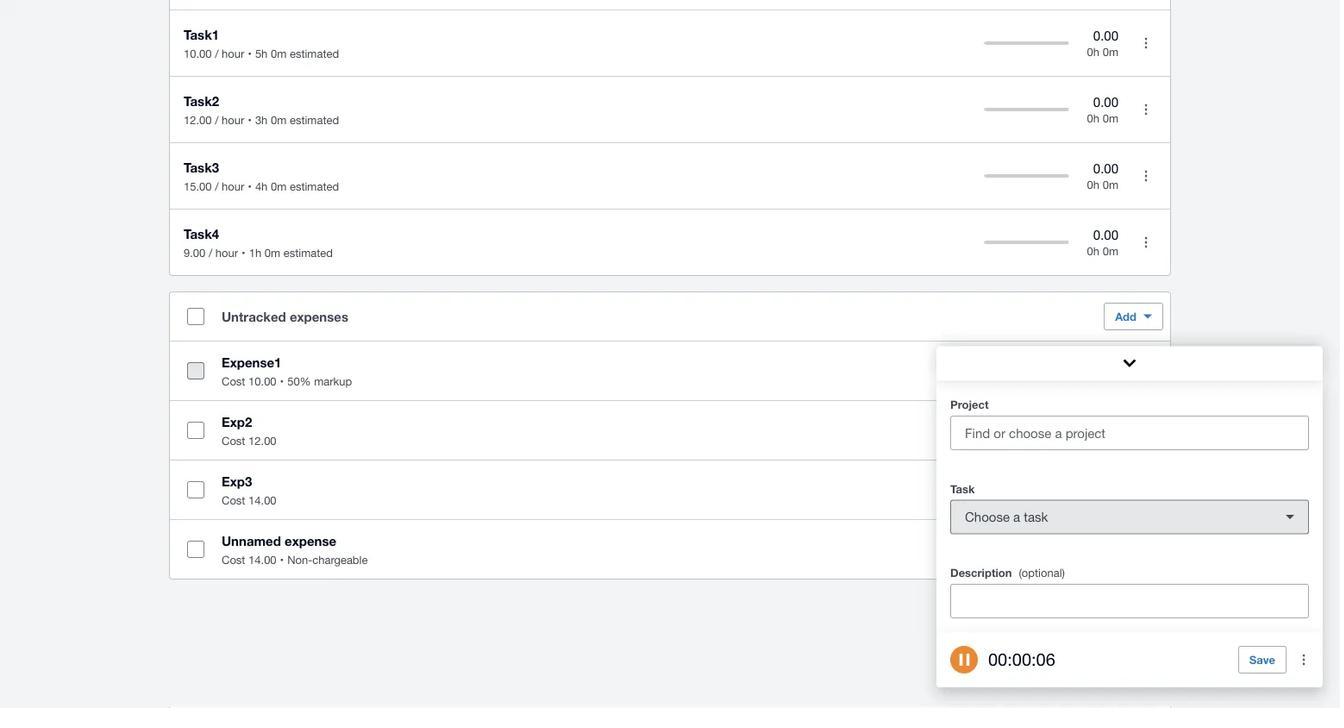 Task type: describe. For each thing, give the bounding box(es) containing it.
description (optional)
[[950, 566, 1065, 580]]

task3
[[184, 160, 219, 175]]

estimated for task2
[[290, 113, 339, 126]]

more options image
[[1129, 225, 1163, 260]]

/ for task4
[[209, 246, 212, 259]]

expenses
[[290, 309, 348, 324]]

• for task3
[[248, 179, 252, 193]]

untracked expenses
[[222, 309, 348, 324]]

add button
[[1104, 303, 1163, 330]]

15.00
[[184, 179, 212, 193]]

a
[[1014, 509, 1020, 524]]

estimated for task1
[[290, 47, 339, 60]]

0h for task1
[[1087, 45, 1100, 58]]

task2
[[184, 93, 219, 109]]

4h
[[255, 179, 268, 193]]

cost for exp3
[[222, 493, 245, 507]]

unnamed
[[222, 533, 281, 549]]

hour for task3
[[222, 179, 244, 193]]

0.00 0h 0m for task4
[[1087, 227, 1119, 257]]

0m inside task2 12.00 / hour • 3h 0m estimated
[[271, 113, 287, 126]]

hour for task2
[[222, 113, 244, 126]]

expense1 cost 10.00 • 50% markup
[[222, 354, 352, 388]]

task4
[[184, 226, 219, 241]]

0.00 for task2
[[1093, 95, 1119, 110]]

2 horizontal spatial 12.00
[[1086, 423, 1119, 438]]

14.00 inside unnamed expense cost 14.00 • non-chargeable
[[248, 553, 277, 566]]

markup
[[314, 374, 352, 388]]

choose a task button
[[950, 500, 1309, 534]]

more options image for task3
[[1129, 159, 1163, 193]]

cost for expense1
[[222, 374, 245, 388]]

0m inside 'task1 10.00 / hour • 5h 0m estimated'
[[271, 47, 287, 60]]

more options image for task2
[[1129, 92, 1163, 127]]

task1
[[184, 27, 219, 42]]

0h for task4
[[1087, 244, 1100, 257]]

• for unnamed
[[280, 553, 284, 566]]

0h for task3
[[1087, 178, 1100, 191]]

00:00:06
[[988, 649, 1056, 670]]

0.00 0h 0m for task2
[[1087, 95, 1119, 124]]

0.00 for task4
[[1093, 227, 1119, 243]]

5h
[[255, 47, 268, 60]]

/ for task3
[[215, 179, 219, 193]]

estimated for task3
[[290, 179, 339, 193]]

choose
[[965, 509, 1010, 524]]

0.00 0h 0m for task3
[[1087, 161, 1119, 191]]

12.00 inside task2 12.00 / hour • 3h 0m estimated
[[184, 113, 212, 126]]

0.00 for task1
[[1093, 28, 1119, 43]]

task1 10.00 / hour • 5h 0m estimated
[[184, 27, 339, 60]]

14.00 inside exp3 cost 14.00
[[248, 493, 277, 507]]

• for task4
[[242, 246, 246, 259]]

10.00 inside expense1 cost 10.00 • 50% markup
[[248, 374, 277, 388]]

0h for task2
[[1087, 111, 1100, 124]]



Task type: locate. For each thing, give the bounding box(es) containing it.
unnamed expense cost 14.00 • non-chargeable
[[222, 533, 368, 566]]

1h
[[249, 246, 261, 259]]

•
[[248, 47, 252, 60], [248, 113, 252, 126], [248, 179, 252, 193], [242, 246, 246, 259], [280, 374, 284, 388], [280, 553, 284, 566]]

• left 50%
[[280, 374, 284, 388]]

cost down exp3
[[222, 493, 245, 507]]

1 vertical spatial 10.00
[[248, 374, 277, 388]]

• inside expense1 cost 10.00 • 50% markup
[[280, 374, 284, 388]]

/ down task1
[[215, 47, 219, 60]]

1 horizontal spatial 10.00
[[248, 374, 277, 388]]

hour left '5h'
[[222, 47, 244, 60]]

hour left 3h
[[222, 113, 244, 126]]

2 0.00 from the top
[[1093, 95, 1119, 110]]

2 0h from the top
[[1087, 111, 1100, 124]]

2 cost from the top
[[222, 434, 245, 447]]

12.00 inside exp2 cost 12.00
[[248, 434, 277, 447]]

• inside "task3 15.00 / hour • 4h 0m estimated"
[[248, 179, 252, 193]]

hour left 1h
[[215, 246, 238, 259]]

cost for exp2
[[222, 434, 245, 447]]

4 0.00 0h 0m from the top
[[1087, 227, 1119, 257]]

10.00
[[184, 47, 212, 60], [248, 374, 277, 388]]

more options image for task1
[[1129, 26, 1163, 60]]

• inside task4 9.00 / hour • 1h 0m estimated
[[242, 246, 246, 259]]

expense1
[[222, 354, 282, 370]]

0.00 0h 0m
[[1087, 28, 1119, 58], [1087, 95, 1119, 124], [1087, 161, 1119, 191], [1087, 227, 1119, 257]]

task2 12.00 / hour • 3h 0m estimated
[[184, 93, 339, 126]]

hour for task1
[[222, 47, 244, 60]]

1 horizontal spatial 12.00
[[248, 434, 277, 447]]

hour
[[222, 47, 244, 60], [222, 113, 244, 126], [222, 179, 244, 193], [215, 246, 238, 259]]

chargeable
[[312, 553, 368, 566]]

3 0.00 from the top
[[1093, 161, 1119, 176]]

exp3
[[222, 474, 252, 489]]

3h
[[255, 113, 268, 126]]

hour for task4
[[215, 246, 238, 259]]

• left "non-"
[[280, 553, 284, 566]]

50%
[[287, 374, 311, 388]]

4 0h from the top
[[1087, 244, 1100, 257]]

/ inside 'task1 10.00 / hour • 5h 0m estimated'
[[215, 47, 219, 60]]

hour inside task2 12.00 / hour • 3h 0m estimated
[[222, 113, 244, 126]]

• left '5h'
[[248, 47, 252, 60]]

0m
[[1103, 45, 1119, 58], [271, 47, 287, 60], [1103, 111, 1119, 124], [271, 113, 287, 126], [1103, 178, 1119, 191], [271, 179, 287, 193], [1103, 244, 1119, 257], [265, 246, 280, 259]]

0 vertical spatial 10.00
[[184, 47, 212, 60]]

3 0.00 0h 0m from the top
[[1087, 161, 1119, 191]]

• left 3h
[[248, 113, 252, 126]]

None text field
[[951, 585, 1308, 618]]

choose a task
[[965, 509, 1048, 524]]

0.00 for task3
[[1093, 161, 1119, 176]]

save
[[1250, 653, 1276, 666]]

cost inside exp3 cost 14.00
[[222, 493, 245, 507]]

4 0.00 from the top
[[1093, 227, 1119, 243]]

4 cost from the top
[[222, 553, 245, 566]]

2 0.00 0h 0m from the top
[[1087, 95, 1119, 124]]

1 0.00 0h 0m from the top
[[1087, 28, 1119, 58]]

estimated right 4h
[[290, 179, 339, 193]]

hour inside 'task1 10.00 / hour • 5h 0m estimated'
[[222, 47, 244, 60]]

1 cost from the top
[[222, 374, 245, 388]]

1 0h from the top
[[1087, 45, 1100, 58]]

description
[[950, 566, 1012, 580]]

non-
[[287, 553, 312, 566]]

estimated for task4
[[283, 246, 333, 259]]

cost inside unnamed expense cost 14.00 • non-chargeable
[[222, 553, 245, 566]]

cost
[[222, 374, 245, 388], [222, 434, 245, 447], [222, 493, 245, 507], [222, 553, 245, 566]]

14.00 down exp3
[[248, 493, 277, 507]]

expense
[[285, 533, 336, 549]]

10.00 down expense1
[[248, 374, 277, 388]]

0 vertical spatial 14.00
[[248, 493, 277, 507]]

cost down exp2
[[222, 434, 245, 447]]

0 horizontal spatial 12.00
[[184, 113, 212, 126]]

estimated right '5h'
[[290, 47, 339, 60]]

pause timer image
[[950, 646, 978, 674]]

(optional)
[[1019, 566, 1065, 580]]

estimated right 1h
[[283, 246, 333, 259]]

10.00 down task1
[[184, 47, 212, 60]]

/ right 15.00
[[215, 179, 219, 193]]

1 vertical spatial 14.00
[[248, 553, 277, 566]]

estimated
[[290, 47, 339, 60], [290, 113, 339, 126], [290, 179, 339, 193], [283, 246, 333, 259]]

hour left 4h
[[222, 179, 244, 193]]

• for task2
[[248, 113, 252, 126]]

cost down expense1
[[222, 374, 245, 388]]

2 14.00 from the top
[[248, 553, 277, 566]]

• for task1
[[248, 47, 252, 60]]

/ right the 9.00
[[209, 246, 212, 259]]

0m inside task4 9.00 / hour • 1h 0m estimated
[[265, 246, 280, 259]]

/ inside "task3 15.00 / hour • 4h 0m estimated"
[[215, 179, 219, 193]]

1 0.00 from the top
[[1093, 28, 1119, 43]]

add
[[1115, 310, 1137, 323]]

exp2
[[222, 414, 252, 430]]

untracked
[[222, 309, 286, 324]]

cost inside expense1 cost 10.00 • 50% markup
[[222, 374, 245, 388]]

estimated inside task2 12.00 / hour • 3h 0m estimated
[[290, 113, 339, 126]]

hour inside "task3 15.00 / hour • 4h 0m estimated"
[[222, 179, 244, 193]]

• inside task2 12.00 / hour • 3h 0m estimated
[[248, 113, 252, 126]]

• inside 'task1 10.00 / hour • 5h 0m estimated'
[[248, 47, 252, 60]]

task
[[1024, 509, 1048, 524]]

0h
[[1087, 45, 1100, 58], [1087, 111, 1100, 124], [1087, 178, 1100, 191], [1087, 244, 1100, 257]]

task3 15.00 / hour • 4h 0m estimated
[[184, 160, 339, 193]]

10.00 inside 'task1 10.00 / hour • 5h 0m estimated'
[[184, 47, 212, 60]]

/ down task2
[[215, 113, 219, 126]]

• inside unnamed expense cost 14.00 • non-chargeable
[[280, 553, 284, 566]]

more options image
[[1129, 26, 1163, 60], [1129, 92, 1163, 127], [1129, 159, 1163, 193], [1287, 643, 1321, 677]]

• left 1h
[[242, 246, 246, 259]]

hour inside task4 9.00 / hour • 1h 0m estimated
[[215, 246, 238, 259]]

Find or choose a project field
[[951, 417, 1308, 449]]

1 14.00 from the top
[[248, 493, 277, 507]]

9.00
[[184, 246, 206, 259]]

/ for task2
[[215, 113, 219, 126]]

14.00 down unnamed
[[248, 553, 277, 566]]

estimated right 3h
[[290, 113, 339, 126]]

/
[[215, 47, 219, 60], [215, 113, 219, 126], [215, 179, 219, 193], [209, 246, 212, 259]]

estimated inside task4 9.00 / hour • 1h 0m estimated
[[283, 246, 333, 259]]

0 horizontal spatial 10.00
[[184, 47, 212, 60]]

3 0h from the top
[[1087, 178, 1100, 191]]

0.00 0h 0m for task1
[[1087, 28, 1119, 58]]

0m inside "task3 15.00 / hour • 4h 0m estimated"
[[271, 179, 287, 193]]

/ for task1
[[215, 47, 219, 60]]

12.00
[[184, 113, 212, 126], [1086, 423, 1119, 438], [248, 434, 277, 447]]

cost inside exp2 cost 12.00
[[222, 434, 245, 447]]

/ inside task4 9.00 / hour • 1h 0m estimated
[[209, 246, 212, 259]]

14.00
[[248, 493, 277, 507], [248, 553, 277, 566]]

0.00
[[1093, 28, 1119, 43], [1093, 95, 1119, 110], [1093, 161, 1119, 176], [1093, 227, 1119, 243]]

exp3 cost 14.00
[[222, 474, 277, 507]]

estimated inside 'task1 10.00 / hour • 5h 0m estimated'
[[290, 47, 339, 60]]

save button
[[1238, 646, 1287, 674]]

• left 4h
[[248, 179, 252, 193]]

task
[[950, 482, 975, 495]]

cost down unnamed
[[222, 553, 245, 566]]

/ inside task2 12.00 / hour • 3h 0m estimated
[[215, 113, 219, 126]]

project
[[950, 398, 989, 411]]

3 cost from the top
[[222, 493, 245, 507]]

estimated inside "task3 15.00 / hour • 4h 0m estimated"
[[290, 179, 339, 193]]

exp2 cost 12.00
[[222, 414, 277, 447]]

task4 9.00 / hour • 1h 0m estimated
[[184, 226, 333, 259]]



Task type: vqa. For each thing, say whether or not it's contained in the screenshot.


